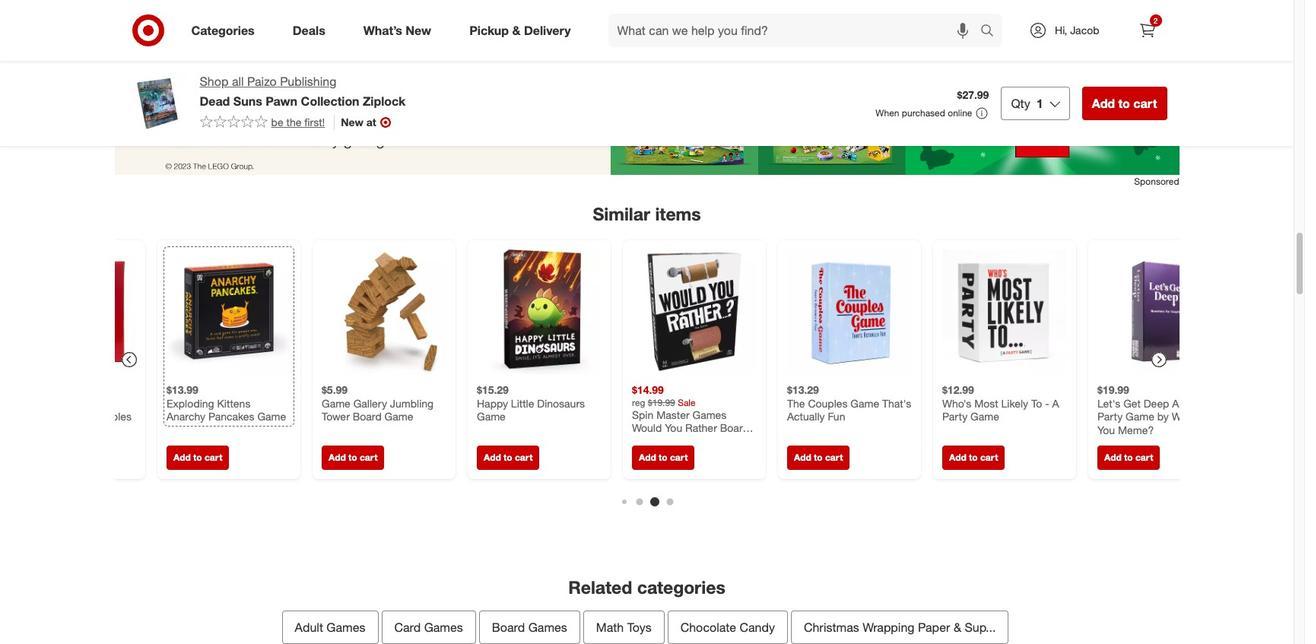 Task type: describe. For each thing, give the bounding box(es) containing it.
adult games link
[[282, 611, 378, 644]]

shop all paizo publishing dead suns pawn collection ziplock
[[200, 74, 406, 109]]

add for $13.29 the couples game that's actually fun
[[794, 452, 811, 463]]

what's new link
[[350, 14, 450, 47]]

qty
[[1011, 96, 1031, 111]]

math toys link
[[583, 611, 665, 644]]

categories link
[[178, 14, 274, 47]]

add for $19.99 let's get deep adult party game by what do you meme?
[[1104, 452, 1121, 463]]

a
[[1052, 397, 1059, 410]]

0 vertical spatial &
[[512, 22, 521, 38]]

the couples game that's actually fun image
[[787, 249, 912, 374]]

at
[[366, 116, 376, 128]]

all
[[232, 74, 244, 89]]

add to cart for $13.29 the couples game that's actually fun
[[794, 452, 843, 463]]

board inside $14.99 reg $19.99 sale spin master games would you rather board game
[[720, 421, 749, 434]]

christmas wrapping paper & sup... link
[[791, 611, 1009, 644]]

$27.99
[[957, 88, 989, 101]]

similar
[[593, 203, 650, 225]]

delivery
[[524, 22, 571, 38]]

who's
[[942, 397, 971, 410]]

cart for $14.99 reg $19.99 sale spin master games would you rather board game
[[670, 452, 688, 463]]

dead
[[200, 93, 230, 109]]

0 horizontal spatial new
[[341, 116, 363, 128]]

couples inside $13.29 the couples game that's actually fun
[[808, 397, 847, 410]]

to for $14.99 reg $19.99 sale spin master games would you rather board game
[[658, 452, 667, 463]]

rather
[[685, 421, 717, 434]]

purchased
[[902, 107, 945, 119]]

1
[[1037, 96, 1043, 111]]

$5.99 game gallery jumbling tower board game
[[321, 383, 433, 423]]

exploding
[[166, 397, 214, 410]]

games for adult games
[[327, 620, 366, 635]]

edition
[[11, 423, 44, 436]]

game inside $12.99 who's most likely to - a party game
[[970, 410, 999, 423]]

deep
[[1143, 397, 1169, 410]]

game inside $13.99 exploding kittens anarchy pancakes game
[[257, 410, 286, 423]]

add to cart button for $13.99 exploding kittens anarchy pancakes game
[[166, 446, 229, 470]]

to for $12.99 who's most likely to - a party game
[[969, 452, 978, 463]]

hi, jacob
[[1055, 24, 1100, 37]]

deals link
[[280, 14, 344, 47]]

card games
[[394, 620, 463, 635]]

games for board games
[[528, 620, 567, 635]]

cart for $5.99 game gallery jumbling tower board game
[[359, 452, 377, 463]]

let's get deep adult party game by what do you meme? image
[[1097, 249, 1222, 374]]

adult games
[[295, 620, 366, 635]]

similar items
[[593, 203, 701, 225]]

paper
[[918, 620, 950, 635]]

first!
[[304, 116, 325, 128]]

cart down 2 "link"
[[1134, 96, 1157, 111]]

what's
[[363, 22, 402, 38]]

search
[[974, 24, 1010, 39]]

likely
[[1001, 397, 1028, 410]]

$5.99
[[321, 383, 347, 396]]

$19.99 let's get deep adult party game by what do you meme?
[[1097, 383, 1213, 436]]

be the first!
[[271, 116, 325, 128]]

fun
[[828, 410, 845, 423]]

1 horizontal spatial board
[[492, 620, 525, 635]]

spin
[[632, 408, 653, 421]]

happy
[[477, 397, 508, 410]]

math
[[596, 620, 624, 635]]

add right 1
[[1092, 96, 1115, 111]]

deals
[[293, 22, 325, 38]]

categories
[[191, 22, 255, 38]]

board inside $5.99 game gallery jumbling tower board game
[[352, 410, 381, 423]]

exploding kittens anarchy pancakes game image
[[166, 249, 291, 374]]

add for $12.99 who's most likely to - a party game
[[949, 452, 966, 463]]

What can we help you find? suggestions appear below search field
[[608, 14, 984, 47]]

add to cart button for $5.99 game gallery jumbling tower board game
[[321, 446, 384, 470]]

advertisement region
[[114, 86, 1179, 175]]

to for $19.99 let's get deep adult party game by what do you meme?
[[1124, 452, 1133, 463]]

region containing similar items
[[2, 86, 1231, 644]]

would
[[632, 421, 662, 434]]

$12.99
[[942, 383, 974, 396]]

$14.99
[[632, 383, 664, 396]]

christmas
[[804, 620, 859, 635]]

items
[[655, 203, 701, 225]]

be the first! link
[[200, 115, 325, 130]]

what's new
[[363, 22, 431, 38]]

pancakes
[[208, 410, 254, 423]]

ziplock
[[363, 93, 406, 109]]

card
[[394, 620, 421, 635]]

to for $13.99 exploding kittens anarchy pancakes game
[[193, 452, 202, 463]]

sponsored
[[1134, 176, 1179, 187]]

the
[[787, 397, 805, 410]]

2
[[1154, 16, 1158, 25]]

when
[[876, 107, 900, 119]]

card games link
[[382, 611, 476, 644]]

when purchased online
[[876, 107, 972, 119]]

to for $15.29 happy little dinosaurs game
[[503, 452, 512, 463]]

we're not really strangers game couples edition link
[[11, 249, 136, 437]]

party inside $12.99 who's most likely to - a party game
[[942, 410, 967, 423]]

publishing
[[280, 74, 336, 89]]

1 horizontal spatial new
[[406, 22, 431, 38]]

reg
[[632, 397, 645, 408]]

pickup & delivery link
[[457, 14, 590, 47]]

$12.99 who's most likely to - a party game
[[942, 383, 1059, 423]]

add to cart button for $12.99 who's most likely to - a party game
[[942, 446, 1005, 470]]

-
[[1045, 397, 1049, 410]]

2 link
[[1131, 14, 1164, 47]]

add to cart for $5.99 game gallery jumbling tower board game
[[328, 452, 377, 463]]

add to cart button for $13.29 the couples game that's actually fun
[[787, 446, 850, 470]]

related categories
[[568, 577, 725, 598]]



Task type: locate. For each thing, give the bounding box(es) containing it.
games
[[692, 408, 726, 421], [327, 620, 366, 635], [424, 620, 463, 635], [528, 620, 567, 635]]

game inside 'we're not really strangers game couples edition'
[[60, 410, 89, 423]]

adult inside $19.99 let's get deep adult party game by what do you meme?
[[1172, 397, 1197, 410]]

wrapping
[[863, 620, 915, 635]]

couples
[[808, 397, 847, 410], [92, 410, 131, 423]]

master
[[656, 408, 689, 421]]

to for $5.99 game gallery jumbling tower board game
[[348, 452, 357, 463]]

0 horizontal spatial &
[[512, 22, 521, 38]]

really
[[61, 397, 90, 410]]

0 horizontal spatial adult
[[295, 620, 323, 635]]

candy
[[740, 620, 775, 635]]

new left at
[[341, 116, 363, 128]]

games inside $14.99 reg $19.99 sale spin master games would you rather board game
[[692, 408, 726, 421]]

$15.29 happy little dinosaurs game
[[477, 383, 585, 423]]

by
[[1157, 410, 1169, 423]]

0 vertical spatial adult
[[1172, 397, 1197, 410]]

& right pickup
[[512, 22, 521, 38]]

little
[[511, 397, 534, 410]]

pawn
[[266, 93, 297, 109]]

1 horizontal spatial party
[[1097, 410, 1122, 423]]

add for $5.99 game gallery jumbling tower board game
[[328, 452, 346, 463]]

1 party from the left
[[942, 410, 967, 423]]

add down actually
[[794, 452, 811, 463]]

add down happy
[[483, 452, 501, 463]]

1 vertical spatial &
[[954, 620, 961, 635]]

game
[[321, 397, 350, 410], [850, 397, 879, 410], [60, 410, 89, 423], [257, 410, 286, 423], [384, 410, 413, 423], [477, 410, 505, 423], [970, 410, 999, 423], [1125, 410, 1154, 423], [632, 435, 660, 448]]

games left math
[[528, 620, 567, 635]]

$15.29
[[477, 383, 508, 396]]

meme?
[[1118, 423, 1154, 436]]

2 party from the left
[[1097, 410, 1122, 423]]

game inside $14.99 reg $19.99 sale spin master games would you rather board game
[[632, 435, 660, 448]]

0 horizontal spatial party
[[942, 410, 967, 423]]

$19.99
[[1097, 383, 1129, 396], [648, 397, 675, 408]]

cart down the fun
[[825, 452, 843, 463]]

game down most
[[970, 410, 999, 423]]

math toys
[[596, 620, 652, 635]]

couples up the fun
[[808, 397, 847, 410]]

1 horizontal spatial you
[[1097, 423, 1115, 436]]

$19.99 inside $14.99 reg $19.99 sale spin master games would you rather board game
[[648, 397, 675, 408]]

you inside $14.99 reg $19.99 sale spin master games would you rather board game
[[665, 421, 682, 434]]

dinosaurs
[[537, 397, 585, 410]]

cart down pancakes
[[204, 452, 222, 463]]

do
[[1199, 410, 1213, 423]]

add for $13.99 exploding kittens anarchy pancakes game
[[173, 452, 190, 463]]

game down happy
[[477, 410, 505, 423]]

gallery
[[353, 397, 387, 410]]

cart down little
[[515, 452, 532, 463]]

0 horizontal spatial $19.99
[[648, 397, 675, 408]]

anarchy
[[166, 410, 205, 423]]

cart for $15.29 happy little dinosaurs game
[[515, 452, 532, 463]]

game up meme? on the bottom
[[1125, 410, 1154, 423]]

cart for $19.99 let's get deep adult party game by what do you meme?
[[1135, 452, 1153, 463]]

suns
[[233, 93, 262, 109]]

$19.99 up let's
[[1097, 383, 1129, 396]]

collection
[[301, 93, 359, 109]]

add to cart for $12.99 who's most likely to - a party game
[[949, 452, 998, 463]]

games for card games
[[424, 620, 463, 635]]

jumbling
[[390, 397, 433, 410]]

add for $14.99 reg $19.99 sale spin master games would you rather board game
[[639, 452, 656, 463]]

add for $15.29 happy little dinosaurs game
[[483, 452, 501, 463]]

chocolate
[[681, 620, 736, 635]]

cart down the gallery on the bottom of the page
[[359, 452, 377, 463]]

1 vertical spatial new
[[341, 116, 363, 128]]

spin master games would you rather board game image
[[632, 249, 756, 374]]

we're not really strangers game couples edition
[[11, 397, 131, 436]]

who's most likely to - a party game image
[[942, 249, 1067, 374]]

game right pancakes
[[257, 410, 286, 423]]

cart down most
[[980, 452, 998, 463]]

related
[[568, 577, 632, 598]]

tower
[[321, 410, 349, 423]]

add to cart button for $15.29 happy little dinosaurs game
[[477, 446, 539, 470]]

chocolate candy link
[[668, 611, 788, 644]]

games up rather
[[692, 408, 726, 421]]

board games link
[[479, 611, 580, 644]]

party down let's
[[1097, 410, 1122, 423]]

add to cart for $13.99 exploding kittens anarchy pancakes game
[[173, 452, 222, 463]]

$13.29
[[787, 383, 819, 396]]

party
[[942, 410, 967, 423], [1097, 410, 1122, 423]]

we're not really strangers game couples edition image
[[11, 249, 136, 374]]

to for $13.29 the couples game that's actually fun
[[814, 452, 822, 463]]

add down tower
[[328, 452, 346, 463]]

sale
[[677, 397, 695, 408]]

games left card
[[327, 620, 366, 635]]

game down 'really'
[[60, 410, 89, 423]]

new right what's
[[406, 22, 431, 38]]

& left 'sup...'
[[954, 620, 961, 635]]

cart for $12.99 who's most likely to - a party game
[[980, 452, 998, 463]]

add down would
[[639, 452, 656, 463]]

you inside $19.99 let's get deep adult party game by what do you meme?
[[1097, 423, 1115, 436]]

add down who's
[[949, 452, 966, 463]]

game inside $19.99 let's get deep adult party game by what do you meme?
[[1125, 410, 1154, 423]]

toys
[[627, 620, 652, 635]]

strangers
[[11, 410, 57, 423]]

couples left anarchy
[[92, 410, 131, 423]]

1 vertical spatial adult
[[295, 620, 323, 635]]

party inside $19.99 let's get deep adult party game by what do you meme?
[[1097, 410, 1122, 423]]

to
[[1031, 397, 1042, 410]]

0 horizontal spatial couples
[[92, 410, 131, 423]]

new
[[406, 22, 431, 38], [341, 116, 363, 128]]

new at
[[341, 116, 376, 128]]

game up tower
[[321, 397, 350, 410]]

get
[[1123, 397, 1141, 410]]

sup...
[[965, 620, 996, 635]]

that's
[[882, 397, 911, 410]]

game left that's
[[850, 397, 879, 410]]

add to cart for $15.29 happy little dinosaurs game
[[483, 452, 532, 463]]

add
[[1092, 96, 1115, 111], [173, 452, 190, 463], [328, 452, 346, 463], [483, 452, 501, 463], [639, 452, 656, 463], [794, 452, 811, 463], [949, 452, 966, 463], [1104, 452, 1121, 463]]

game gallery jumbling tower board game image
[[321, 249, 446, 374]]

region
[[2, 86, 1231, 644]]

cart down rather
[[670, 452, 688, 463]]

add down meme? on the bottom
[[1104, 452, 1121, 463]]

cart for $13.29 the couples game that's actually fun
[[825, 452, 843, 463]]

add to cart button for $14.99 reg $19.99 sale spin master games would you rather board game
[[632, 446, 694, 470]]

be
[[271, 116, 283, 128]]

we're
[[11, 397, 38, 410]]

image of dead suns pawn collection ziplock image
[[127, 73, 188, 134]]

game inside $13.29 the couples game that's actually fun
[[850, 397, 879, 410]]

to
[[1119, 96, 1130, 111], [193, 452, 202, 463], [348, 452, 357, 463], [503, 452, 512, 463], [658, 452, 667, 463], [814, 452, 822, 463], [969, 452, 978, 463], [1124, 452, 1133, 463]]

$13.29 the couples game that's actually fun
[[787, 383, 911, 423]]

1 horizontal spatial adult
[[1172, 397, 1197, 410]]

online
[[948, 107, 972, 119]]

couples inside 'we're not really strangers game couples edition'
[[92, 410, 131, 423]]

let's
[[1097, 397, 1120, 410]]

$19.99 down $14.99
[[648, 397, 675, 408]]

$19.99 inside $19.99 let's get deep adult party game by what do you meme?
[[1097, 383, 1129, 396]]

happy little dinosaurs game image
[[477, 249, 601, 374]]

pickup & delivery
[[469, 22, 571, 38]]

2 horizontal spatial board
[[720, 421, 749, 434]]

add to cart for $19.99 let's get deep adult party game by what do you meme?
[[1104, 452, 1153, 463]]

christmas wrapping paper & sup...
[[804, 620, 996, 635]]

1 horizontal spatial $19.99
[[1097, 383, 1129, 396]]

cart
[[1134, 96, 1157, 111], [204, 452, 222, 463], [359, 452, 377, 463], [515, 452, 532, 463], [670, 452, 688, 463], [825, 452, 843, 463], [980, 452, 998, 463], [1135, 452, 1153, 463]]

you down master
[[665, 421, 682, 434]]

chocolate candy
[[681, 620, 775, 635]]

kittens
[[217, 397, 250, 410]]

1 horizontal spatial &
[[954, 620, 961, 635]]

game down jumbling
[[384, 410, 413, 423]]

0 horizontal spatial you
[[665, 421, 682, 434]]

game inside $15.29 happy little dinosaurs game
[[477, 410, 505, 423]]

$13.99
[[166, 383, 198, 396]]

not
[[41, 397, 58, 410]]

party down who's
[[942, 410, 967, 423]]

1 horizontal spatial couples
[[808, 397, 847, 410]]

0 vertical spatial new
[[406, 22, 431, 38]]

cart for $13.99 exploding kittens anarchy pancakes game
[[204, 452, 222, 463]]

0 vertical spatial $19.99
[[1097, 383, 1129, 396]]

cart down meme? on the bottom
[[1135, 452, 1153, 463]]

most
[[974, 397, 998, 410]]

paizo
[[247, 74, 277, 89]]

$14.99 reg $19.99 sale spin master games would you rather board game
[[632, 383, 749, 448]]

1 vertical spatial $19.99
[[648, 397, 675, 408]]

you down let's
[[1097, 423, 1115, 436]]

add to cart
[[1092, 96, 1157, 111], [173, 452, 222, 463], [328, 452, 377, 463], [483, 452, 532, 463], [639, 452, 688, 463], [794, 452, 843, 463], [949, 452, 998, 463], [1104, 452, 1153, 463]]

game down would
[[632, 435, 660, 448]]

add to cart for $14.99 reg $19.99 sale spin master games would you rather board game
[[639, 452, 688, 463]]

add down anarchy
[[173, 452, 190, 463]]

hi,
[[1055, 24, 1067, 37]]

shop
[[200, 74, 229, 89]]

games inside 'link'
[[424, 620, 463, 635]]

0 horizontal spatial board
[[352, 410, 381, 423]]

games right card
[[424, 620, 463, 635]]

what
[[1172, 410, 1196, 423]]

add to cart button
[[1082, 87, 1167, 120], [166, 446, 229, 470], [321, 446, 384, 470], [477, 446, 539, 470], [632, 446, 694, 470], [787, 446, 850, 470], [942, 446, 1005, 470], [1097, 446, 1160, 470]]

pickup
[[469, 22, 509, 38]]

add to cart button for $19.99 let's get deep adult party game by what do you meme?
[[1097, 446, 1160, 470]]



Task type: vqa. For each thing, say whether or not it's contained in the screenshot.
December 1
no



